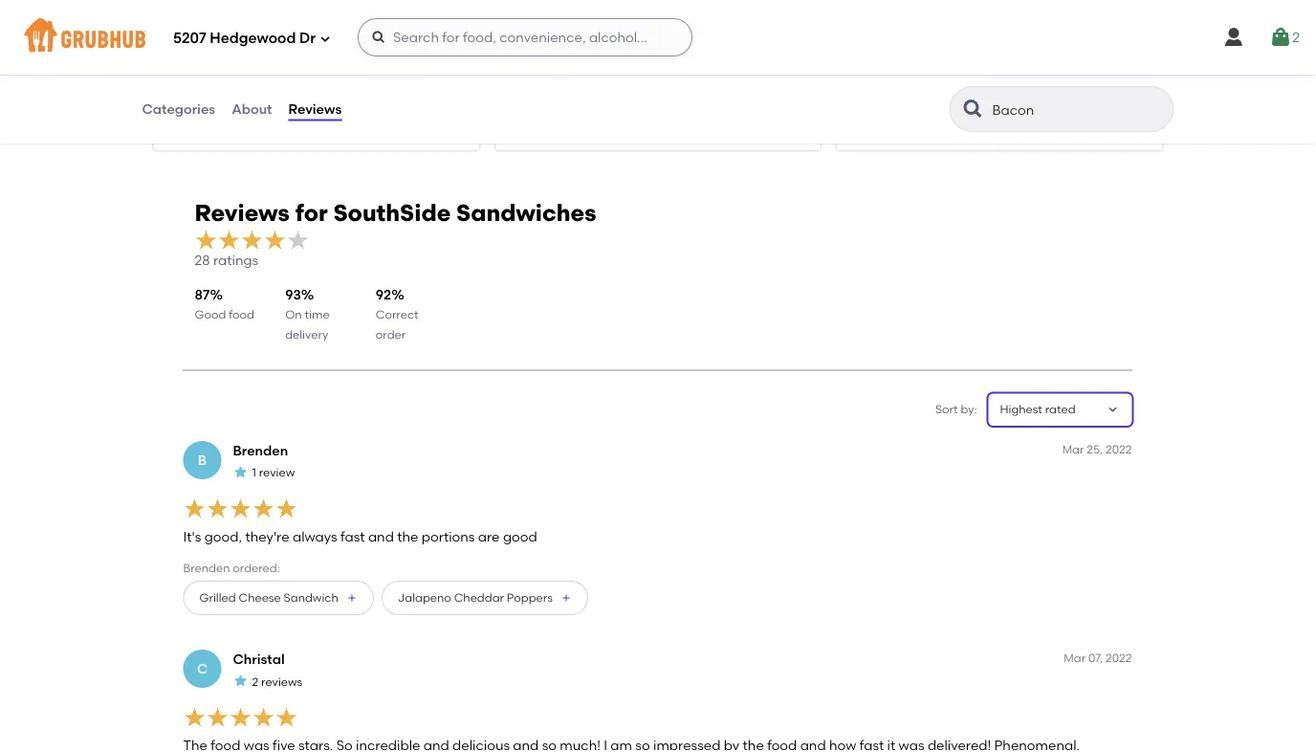 Task type: vqa. For each thing, say whether or not it's contained in the screenshot.
Past orders link
no



Task type: describe. For each thing, give the bounding box(es) containing it.
highest rated
[[1000, 403, 1076, 417]]

ordered:
[[233, 562, 280, 575]]

jalapeno
[[398, 592, 451, 605]]

2022 for christal
[[1106, 651, 1132, 665]]

jalapeno cheddar poppers
[[398, 592, 553, 605]]

0 horizontal spatial svg image
[[320, 33, 331, 44]]

good
[[195, 308, 226, 322]]

grilled cheese sandwich button
[[183, 582, 374, 616]]

ratings for 28 ratings
[[213, 253, 259, 269]]

93 on time delivery
[[285, 287, 330, 341]]

southside
[[333, 199, 451, 227]]

cabana
[[209, 29, 272, 48]]

cheddar
[[454, 592, 504, 605]]

food
[[229, 308, 254, 322]]

mar for brenden
[[1063, 443, 1085, 456]]

breakfast
[[538, 54, 591, 68]]

1 review
[[252, 466, 295, 480]]

5207
[[173, 30, 206, 47]]

sort
[[936, 403, 958, 417]]

87 good food
[[195, 287, 254, 322]]

2022 for brenden
[[1106, 443, 1132, 456]]

main navigation navigation
[[0, 0, 1316, 75]]

cheese
[[239, 592, 281, 605]]

28 ratings
[[195, 253, 259, 269]]

correct
[[376, 308, 419, 322]]

sort by:
[[936, 403, 977, 417]]

25,
[[1087, 443, 1103, 456]]

svg image
[[371, 30, 387, 45]]

ihop
[[511, 29, 550, 48]]

92 correct order
[[376, 287, 419, 341]]

brenden for brenden
[[233, 443, 288, 459]]

the
[[397, 529, 419, 545]]

it's good, they're always fast and the portions are good
[[183, 529, 537, 545]]

2 for 2 reviews
[[252, 675, 259, 689]]

2 for 2
[[1293, 29, 1300, 45]]

1
[[252, 466, 256, 480]]

taco
[[169, 29, 206, 48]]

sandwich
[[284, 592, 339, 605]]

5207 hedgewood dr
[[173, 30, 316, 47]]

92 ratings
[[399, 98, 463, 114]]

are
[[478, 529, 500, 545]]

star icon image for brenden
[[233, 465, 248, 480]]

hedgewood
[[210, 30, 296, 47]]

3 20–35 from the left
[[853, 79, 886, 92]]

on
[[285, 308, 302, 322]]

92 for 92 correct order
[[376, 287, 392, 303]]

review
[[259, 466, 295, 480]]

caret down icon image
[[1106, 403, 1121, 418]]

sandwiches
[[457, 199, 597, 227]]

rated
[[1046, 403, 1076, 417]]

for
[[295, 199, 328, 227]]

reviews
[[261, 675, 303, 689]]

christal
[[233, 652, 285, 668]]

good
[[503, 529, 537, 545]]

c
[[197, 661, 208, 678]]

20–35 for ihop
[[511, 79, 544, 92]]

93
[[285, 287, 301, 303]]

reviews for southside sandwiches
[[195, 199, 597, 227]]

highest
[[1000, 403, 1043, 417]]

ratings for 92 ratings
[[418, 98, 463, 114]]

star icon image for christal
[[233, 674, 248, 689]]

87
[[195, 287, 210, 303]]

mar 25, 2022
[[1063, 443, 1132, 456]]

2 button
[[1270, 20, 1300, 55]]



Task type: locate. For each thing, give the bounding box(es) containing it.
92 inside 92 correct order
[[376, 287, 392, 303]]

1 vertical spatial star icon image
[[233, 674, 248, 689]]

0 vertical spatial mar
[[1063, 443, 1085, 456]]

2 20–35 min from the left
[[853, 79, 910, 92]]

brenden
[[233, 443, 288, 459], [183, 562, 230, 575]]

92 up correct
[[376, 287, 392, 303]]

taco cabana 20140 link
[[169, 28, 463, 50]]

subscription pass image
[[511, 54, 530, 69]]

2 reviews
[[252, 675, 303, 689]]

0 horizontal spatial delivery
[[197, 95, 241, 109]]

0 horizontal spatial 20–35 min
[[511, 79, 568, 92]]

always
[[293, 529, 337, 545]]

mar left the 25,
[[1063, 443, 1085, 456]]

brenden up 1
[[233, 443, 288, 459]]

plus icon image right sandwich
[[346, 593, 358, 604]]

0 vertical spatial star icon image
[[233, 465, 248, 480]]

0 horizontal spatial ratings
[[213, 253, 259, 269]]

0 horizontal spatial 2
[[252, 675, 259, 689]]

reviews
[[289, 101, 342, 117], [195, 199, 290, 227]]

plus icon image for poppers
[[561, 593, 572, 604]]

1 vertical spatial 2022
[[1106, 651, 1132, 665]]

reviews for reviews
[[289, 101, 342, 117]]

reviews up 28 ratings
[[195, 199, 290, 227]]

20–35 inside 20–35 min $1.99 delivery
[[169, 79, 202, 92]]

2022 right the 25,
[[1106, 443, 1132, 456]]

$1.99
[[169, 95, 195, 109]]

1 plus icon image from the left
[[346, 593, 358, 604]]

0 vertical spatial 92
[[399, 98, 415, 114]]

2022 right 07,
[[1106, 651, 1132, 665]]

brenden ordered:
[[183, 562, 280, 575]]

b
[[198, 452, 207, 469]]

Search for food, convenience, alcohol... search field
[[358, 18, 693, 56]]

plus icon image for sandwich
[[346, 593, 358, 604]]

1 horizontal spatial svg image
[[1223, 26, 1246, 49]]

1 vertical spatial 92
[[376, 287, 392, 303]]

2 min from the left
[[547, 79, 568, 92]]

1 horizontal spatial delivery
[[285, 328, 328, 341]]

0 horizontal spatial min
[[205, 79, 226, 92]]

1 vertical spatial ratings
[[213, 253, 259, 269]]

plus icon image inside grilled cheese sandwich button
[[346, 593, 358, 604]]

20–35 for taco cabana 20140
[[169, 79, 202, 92]]

0 vertical spatial 2
[[1293, 29, 1300, 45]]

mar
[[1063, 443, 1085, 456], [1064, 651, 1086, 665]]

reviews for reviews for southside sandwiches
[[195, 199, 290, 227]]

2022
[[1106, 443, 1132, 456], [1106, 651, 1132, 665]]

2
[[1293, 29, 1300, 45], [252, 675, 259, 689]]

and
[[368, 529, 394, 545]]

0 horizontal spatial brenden
[[183, 562, 230, 575]]

delivery
[[197, 95, 241, 109], [285, 328, 328, 341]]

1 horizontal spatial 2
[[1293, 29, 1300, 45]]

1 2022 from the top
[[1106, 443, 1132, 456]]

92
[[399, 98, 415, 114], [376, 287, 392, 303]]

svg image
[[1223, 26, 1246, 49], [1270, 26, 1293, 49], [320, 33, 331, 44]]

reviews button
[[288, 75, 343, 144]]

1 vertical spatial delivery
[[285, 328, 328, 341]]

0 vertical spatial reviews
[[289, 101, 342, 117]]

2 horizontal spatial svg image
[[1270, 26, 1293, 49]]

0 vertical spatial delivery
[[197, 95, 241, 109]]

2 plus icon image from the left
[[561, 593, 572, 604]]

categories button
[[141, 75, 216, 144]]

1 20–35 from the left
[[169, 79, 202, 92]]

mar for christal
[[1064, 651, 1086, 665]]

20140
[[276, 29, 320, 48]]

plus icon image right the poppers in the left of the page
[[561, 593, 572, 604]]

20–35 min $1.99 delivery
[[169, 79, 241, 109]]

order
[[376, 328, 406, 341]]

1 vertical spatial brenden
[[183, 562, 230, 575]]

grilled cheese sandwich
[[200, 592, 339, 605]]

min for taco cabana 20140
[[205, 79, 226, 92]]

0 vertical spatial 2022
[[1106, 443, 1132, 456]]

grilled
[[200, 592, 236, 605]]

1 min from the left
[[205, 79, 226, 92]]

portions
[[422, 529, 475, 545]]

0 vertical spatial brenden
[[233, 443, 288, 459]]

92 for 92 ratings
[[399, 98, 415, 114]]

mar left 07,
[[1064, 651, 1086, 665]]

0 horizontal spatial 92
[[376, 287, 392, 303]]

mar 07, 2022
[[1064, 651, 1132, 665]]

min for ihop
[[547, 79, 568, 92]]

reviews right "about"
[[289, 101, 342, 117]]

1 star icon image from the top
[[233, 465, 248, 480]]

20–35 min
[[511, 79, 568, 92], [853, 79, 910, 92]]

delivery for 93
[[285, 328, 328, 341]]

07,
[[1089, 651, 1103, 665]]

2 inside button
[[1293, 29, 1300, 45]]

1 horizontal spatial min
[[547, 79, 568, 92]]

dr
[[300, 30, 316, 47]]

ihop link
[[511, 28, 805, 50]]

Search SouthSide Sandwiches search field
[[991, 100, 1137, 119]]

poppers
[[507, 592, 553, 605]]

1 horizontal spatial plus icon image
[[561, 593, 572, 604]]

delivery inside 93 on time delivery
[[285, 328, 328, 341]]

1 horizontal spatial 20–35
[[511, 79, 544, 92]]

delivery right $1.99
[[197, 95, 241, 109]]

1 vertical spatial mar
[[1064, 651, 1086, 665]]

brenden for brenden ordered:
[[183, 562, 230, 575]]

star icon image down christal
[[233, 674, 248, 689]]

delivery down time
[[285, 328, 328, 341]]

2 2022 from the top
[[1106, 651, 1132, 665]]

0 horizontal spatial plus icon image
[[346, 593, 358, 604]]

plus icon image
[[346, 593, 358, 604], [561, 593, 572, 604]]

28
[[195, 253, 210, 269]]

20–35
[[169, 79, 202, 92], [511, 79, 544, 92], [853, 79, 886, 92]]

1 horizontal spatial 20–35 min
[[853, 79, 910, 92]]

categories
[[142, 101, 215, 117]]

1 horizontal spatial brenden
[[233, 443, 288, 459]]

92 right reviews 'button'
[[399, 98, 415, 114]]

1 vertical spatial reviews
[[195, 199, 290, 227]]

they're
[[245, 529, 290, 545]]

it's
[[183, 529, 201, 545]]

by:
[[961, 403, 977, 417]]

fast
[[341, 529, 365, 545]]

2 horizontal spatial 20–35
[[853, 79, 886, 92]]

1 horizontal spatial 92
[[399, 98, 415, 114]]

ratings
[[418, 98, 463, 114], [213, 253, 259, 269]]

search icon image
[[962, 98, 985, 121]]

2 horizontal spatial min
[[889, 79, 910, 92]]

time
[[305, 308, 330, 322]]

delivery inside 20–35 min $1.99 delivery
[[197, 95, 241, 109]]

about button
[[231, 75, 273, 144]]

brenden up the grilled
[[183, 562, 230, 575]]

2 20–35 from the left
[[511, 79, 544, 92]]

jalapeno cheddar poppers button
[[382, 582, 588, 616]]

min
[[205, 79, 226, 92], [547, 79, 568, 92], [889, 79, 910, 92]]

0 horizontal spatial 20–35
[[169, 79, 202, 92]]

2 star icon image from the top
[[233, 674, 248, 689]]

0 vertical spatial ratings
[[418, 98, 463, 114]]

plus icon image inside jalapeno cheddar poppers button
[[561, 593, 572, 604]]

svg image inside 2 button
[[1270, 26, 1293, 49]]

star icon image
[[233, 465, 248, 480], [233, 674, 248, 689]]

star icon image left 1
[[233, 465, 248, 480]]

1 20–35 min from the left
[[511, 79, 568, 92]]

reviews inside 'button'
[[289, 101, 342, 117]]

min inside 20–35 min $1.99 delivery
[[205, 79, 226, 92]]

about
[[232, 101, 272, 117]]

Sort by: field
[[1000, 402, 1076, 419]]

3 min from the left
[[889, 79, 910, 92]]

delivery for 20–35
[[197, 95, 241, 109]]

good,
[[204, 529, 242, 545]]

1 vertical spatial 2
[[252, 675, 259, 689]]

taco cabana 20140
[[169, 29, 320, 48]]

1 horizontal spatial ratings
[[418, 98, 463, 114]]



